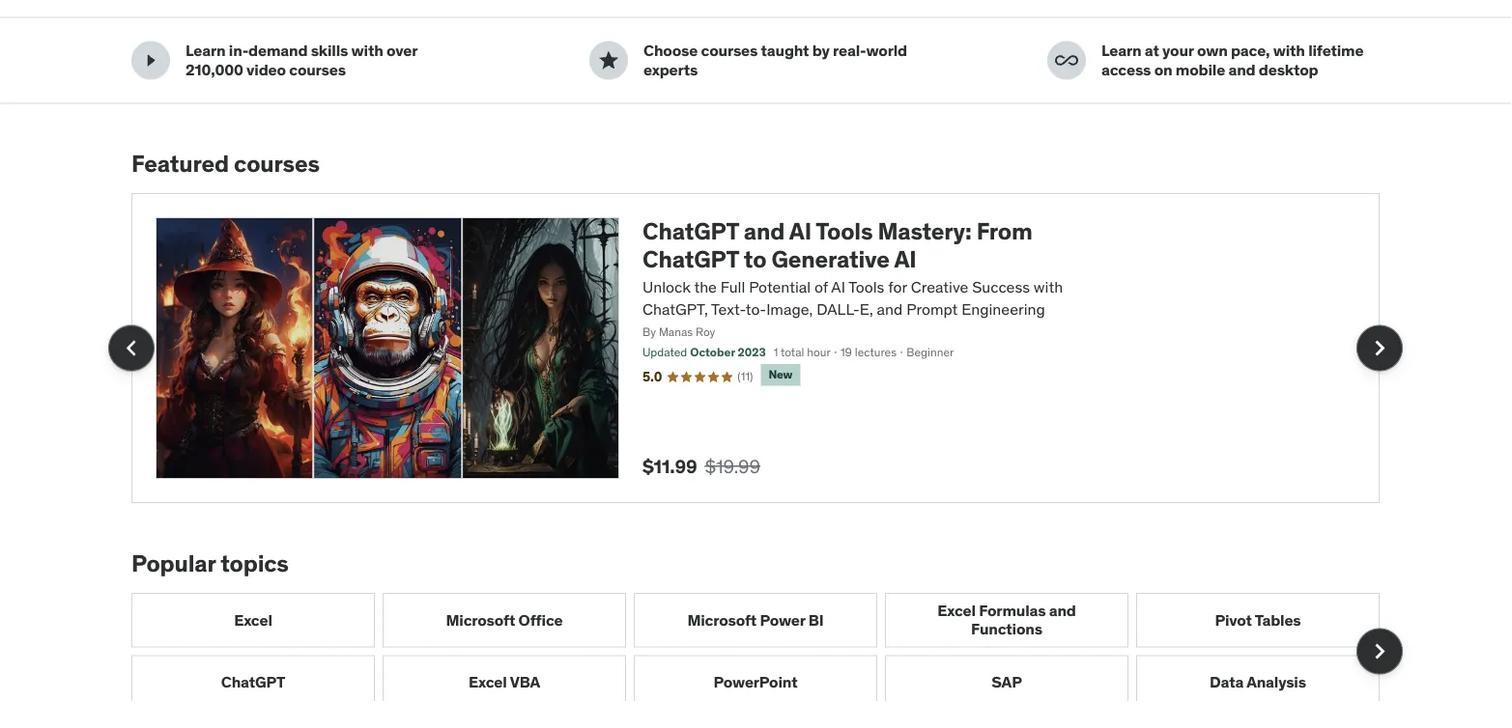Task type: vqa. For each thing, say whether or not it's contained in the screenshot.
Microsoft
yes



Task type: describe. For each thing, give the bounding box(es) containing it.
from
[[977, 217, 1033, 246]]

video
[[247, 59, 286, 79]]

excel vba
[[469, 673, 540, 692]]

and inside excel formulas and functions
[[1049, 601, 1076, 621]]

demand
[[248, 41, 308, 61]]

beginner
[[907, 345, 954, 360]]

chatgpt for chatgpt
[[221, 673, 285, 692]]

engineering
[[962, 299, 1046, 319]]

image,
[[767, 299, 813, 319]]

excel formulas and functions link
[[885, 593, 1129, 648]]

0 vertical spatial tools
[[816, 217, 873, 246]]

e,
[[860, 299, 873, 319]]

excel for excel formulas and functions
[[938, 601, 976, 621]]

updated october 2023
[[643, 345, 766, 360]]

next image
[[1365, 636, 1396, 667]]

microsoft for microsoft office
[[446, 610, 515, 630]]

world
[[866, 41, 907, 61]]

excel for excel
[[234, 610, 272, 630]]

chatgpt and ai tools mastery: from chatgpt to generative ai unlock the full potential of ai tools for creative success with chatgpt, text-to-image, dall-e, and prompt engineering by manas roy
[[643, 217, 1063, 340]]

lectures
[[855, 345, 897, 360]]

$11.99 $19.99
[[643, 455, 761, 478]]

to
[[744, 244, 767, 273]]

chatgpt link
[[131, 656, 375, 703]]

mastery:
[[878, 217, 972, 246]]

data analysis
[[1210, 673, 1307, 692]]

manas
[[659, 325, 693, 340]]

1
[[774, 345, 778, 360]]

office
[[519, 610, 563, 630]]

functions
[[971, 620, 1043, 639]]

powerpoint link
[[634, 656, 878, 703]]

learn at your own pace, with lifetime access on mobile and desktop
[[1102, 41, 1364, 79]]

sap link
[[885, 656, 1129, 703]]

19
[[841, 345, 852, 360]]

data analysis link
[[1137, 656, 1380, 703]]

experts
[[644, 59, 698, 79]]

pivot tables
[[1215, 610, 1301, 630]]

access
[[1102, 59, 1151, 79]]

formulas
[[979, 601, 1046, 621]]

(11)
[[738, 369, 753, 384]]

popular topics
[[131, 549, 289, 578]]

next image
[[1365, 333, 1396, 364]]

taught
[[761, 41, 809, 61]]

courses for featured courses
[[234, 149, 320, 178]]

microsoft power bi link
[[634, 593, 878, 648]]

pivot tables link
[[1137, 593, 1380, 648]]

1 vertical spatial tools
[[849, 278, 885, 297]]

data
[[1210, 673, 1244, 692]]

learn for learn at your own pace, with lifetime access on mobile and desktop
[[1102, 41, 1142, 61]]

unlock
[[643, 278, 691, 297]]

new
[[769, 367, 793, 382]]

full
[[721, 278, 745, 297]]

microsoft office
[[446, 610, 563, 630]]

dall-
[[817, 299, 860, 319]]

2023
[[738, 345, 766, 360]]

roy
[[696, 325, 715, 340]]

powerpoint
[[714, 673, 798, 692]]

19 lectures
[[841, 345, 897, 360]]

prompt
[[907, 299, 958, 319]]

learn in-demand skills with over 210,000 video courses
[[186, 41, 417, 79]]

to-
[[746, 299, 767, 319]]

total
[[781, 345, 804, 360]]

by
[[643, 325, 656, 340]]

sap
[[992, 673, 1022, 692]]

pace,
[[1231, 41, 1270, 61]]

real-
[[833, 41, 866, 61]]

5.0
[[643, 368, 662, 386]]

with inside chatgpt and ai tools mastery: from chatgpt to generative ai unlock the full potential of ai tools for creative success with chatgpt, text-to-image, dall-e, and prompt engineering by manas roy
[[1034, 278, 1063, 297]]

carousel element for featured courses
[[108, 193, 1403, 504]]

hour
[[807, 345, 831, 360]]

by
[[813, 41, 830, 61]]

topics
[[221, 549, 289, 578]]

your
[[1163, 41, 1194, 61]]



Task type: locate. For each thing, give the bounding box(es) containing it.
courses down video
[[234, 149, 320, 178]]

medium image
[[597, 49, 620, 72]]

desktop
[[1259, 59, 1319, 79]]

carousel element containing chatgpt and ai tools mastery: from chatgpt to generative ai
[[108, 193, 1403, 504]]

chatgpt,
[[643, 299, 708, 319]]

over
[[387, 41, 417, 61]]

1 horizontal spatial with
[[1034, 278, 1063, 297]]

and inside learn at your own pace, with lifetime access on mobile and desktop
[[1229, 59, 1256, 79]]

ai right of
[[832, 278, 846, 297]]

updated
[[643, 345, 687, 360]]

1 horizontal spatial excel
[[469, 673, 507, 692]]

october
[[690, 345, 735, 360]]

bi
[[809, 610, 824, 630]]

0 horizontal spatial excel
[[234, 610, 272, 630]]

and down 'for'
[[877, 299, 903, 319]]

microsoft left office
[[446, 610, 515, 630]]

text-
[[711, 299, 746, 319]]

learn left at on the top of the page
[[1102, 41, 1142, 61]]

ai up 'for'
[[894, 244, 917, 273]]

microsoft left power on the right bottom of the page
[[688, 610, 757, 630]]

excel left the formulas
[[938, 601, 976, 621]]

of
[[815, 278, 828, 297]]

in-
[[229, 41, 248, 61]]

featured
[[131, 149, 229, 178]]

potential
[[749, 278, 811, 297]]

1 horizontal spatial learn
[[1102, 41, 1142, 61]]

learn inside learn at your own pace, with lifetime access on mobile and desktop
[[1102, 41, 1142, 61]]

0 horizontal spatial with
[[351, 41, 383, 61]]

ai
[[789, 217, 812, 246], [894, 244, 917, 273], [832, 278, 846, 297]]

2 horizontal spatial with
[[1274, 41, 1306, 61]]

courses
[[701, 41, 758, 61], [289, 59, 346, 79], [234, 149, 320, 178]]

at
[[1145, 41, 1160, 61]]

excel link
[[131, 593, 375, 648]]

1 microsoft from the left
[[446, 610, 515, 630]]

2 medium image from the left
[[1055, 49, 1079, 72]]

chatgpt for chatgpt and ai tools mastery: from chatgpt to generative ai unlock the full potential of ai tools for creative success with chatgpt, text-to-image, dall-e, and prompt engineering by manas roy
[[643, 217, 739, 246]]

choose courses taught by real-world experts
[[644, 41, 907, 79]]

0 horizontal spatial ai
[[789, 217, 812, 246]]

choose
[[644, 41, 698, 61]]

microsoft power bi
[[688, 610, 824, 630]]

courses for choose courses taught by real-world experts
[[701, 41, 758, 61]]

1 total hour
[[774, 345, 831, 360]]

1 horizontal spatial medium image
[[1055, 49, 1079, 72]]

creative
[[911, 278, 969, 297]]

excel vba link
[[383, 656, 626, 703]]

0 horizontal spatial learn
[[186, 41, 226, 61]]

with inside learn in-demand skills with over 210,000 video courses
[[351, 41, 383, 61]]

on
[[1155, 59, 1173, 79]]

1 horizontal spatial ai
[[832, 278, 846, 297]]

medium image for learn in-demand skills with over 210,000 video courses
[[139, 49, 162, 72]]

courses inside learn in-demand skills with over 210,000 video courses
[[289, 59, 346, 79]]

success
[[972, 278, 1030, 297]]

$19.99
[[705, 455, 761, 478]]

the
[[694, 278, 717, 297]]

tools up the e,
[[849, 278, 885, 297]]

medium image left access
[[1055, 49, 1079, 72]]

tables
[[1255, 610, 1301, 630]]

and up potential in the top of the page
[[744, 217, 785, 246]]

with right "pace,"
[[1274, 41, 1306, 61]]

and
[[1229, 59, 1256, 79], [744, 217, 785, 246], [877, 299, 903, 319], [1049, 601, 1076, 621]]

excel
[[938, 601, 976, 621], [234, 610, 272, 630], [469, 673, 507, 692]]

own
[[1197, 41, 1228, 61]]

chatgpt
[[643, 217, 739, 246], [643, 244, 739, 273], [221, 673, 285, 692]]

and right the formulas
[[1049, 601, 1076, 621]]

carousel element
[[108, 193, 1403, 504], [131, 593, 1403, 703]]

0 horizontal spatial microsoft
[[446, 610, 515, 630]]

popular
[[131, 549, 216, 578]]

carousel element for popular topics
[[131, 593, 1403, 703]]

2 microsoft from the left
[[688, 610, 757, 630]]

power
[[760, 610, 806, 630]]

excel left vba
[[469, 673, 507, 692]]

courses left taught in the right top of the page
[[701, 41, 758, 61]]

learn
[[186, 41, 226, 61], [1102, 41, 1142, 61]]

vba
[[510, 673, 540, 692]]

210,000
[[186, 59, 243, 79]]

with left over
[[351, 41, 383, 61]]

ai right "to"
[[789, 217, 812, 246]]

for
[[888, 278, 907, 297]]

with
[[351, 41, 383, 61], [1274, 41, 1306, 61], [1034, 278, 1063, 297]]

microsoft for microsoft power bi
[[688, 610, 757, 630]]

and right own
[[1229, 59, 1256, 79]]

medium image left 210,000
[[139, 49, 162, 72]]

2 horizontal spatial ai
[[894, 244, 917, 273]]

learn left in- in the top of the page
[[186, 41, 226, 61]]

excel formulas and functions
[[938, 601, 1076, 639]]

generative
[[772, 244, 890, 273]]

medium image for learn at your own pace, with lifetime access on mobile and desktop
[[1055, 49, 1079, 72]]

excel for excel vba
[[469, 673, 507, 692]]

microsoft
[[446, 610, 515, 630], [688, 610, 757, 630]]

0 vertical spatial carousel element
[[108, 193, 1403, 504]]

1 vertical spatial carousel element
[[131, 593, 1403, 703]]

carousel element containing excel formulas and functions
[[131, 593, 1403, 703]]

excel down topics
[[234, 610, 272, 630]]

2 horizontal spatial excel
[[938, 601, 976, 621]]

mobile
[[1176, 59, 1226, 79]]

2 learn from the left
[[1102, 41, 1142, 61]]

with right 'success'
[[1034, 278, 1063, 297]]

medium image
[[139, 49, 162, 72], [1055, 49, 1079, 72]]

courses right video
[[289, 59, 346, 79]]

learn inside learn in-demand skills with over 210,000 video courses
[[186, 41, 226, 61]]

featured courses
[[131, 149, 320, 178]]

microsoft office link
[[383, 593, 626, 648]]

1 learn from the left
[[186, 41, 226, 61]]

1 horizontal spatial microsoft
[[688, 610, 757, 630]]

analysis
[[1247, 673, 1307, 692]]

$11.99
[[643, 455, 697, 478]]

previous image
[[116, 333, 147, 364]]

skills
[[311, 41, 348, 61]]

1 medium image from the left
[[139, 49, 162, 72]]

pivot
[[1215, 610, 1252, 630]]

excel inside excel formulas and functions
[[938, 601, 976, 621]]

courses inside choose courses taught by real-world experts
[[701, 41, 758, 61]]

tools
[[816, 217, 873, 246], [849, 278, 885, 297]]

learn for learn in-demand skills with over 210,000 video courses
[[186, 41, 226, 61]]

with inside learn at your own pace, with lifetime access on mobile and desktop
[[1274, 41, 1306, 61]]

0 horizontal spatial medium image
[[139, 49, 162, 72]]

tools up of
[[816, 217, 873, 246]]

lifetime
[[1309, 41, 1364, 61]]



